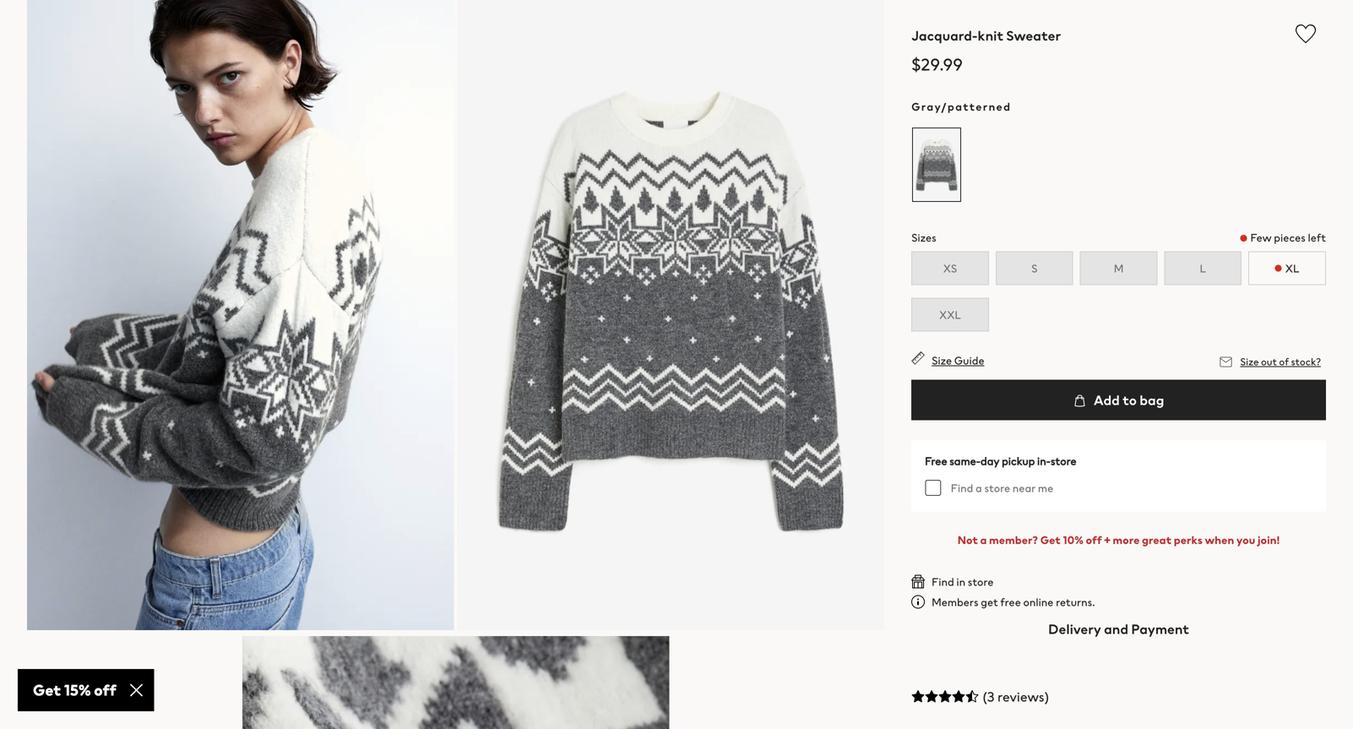 Task type: vqa. For each thing, say whether or not it's contained in the screenshot.
the waist
no



Task type: describe. For each thing, give the bounding box(es) containing it.
gray/patterned
[[912, 98, 1011, 114]]

delivery
[[1048, 619, 1101, 638]]

in-
[[1037, 453, 1051, 469]]

in
[[957, 573, 966, 589]]

$29.99
[[912, 52, 963, 76]]

when
[[1205, 532, 1234, 548]]

jacquard-knit sweater - gray/patterned - ladies | h&m us 4 image
[[457, 0, 885, 630]]

members
[[932, 594, 979, 610]]

add to bag
[[1091, 390, 1164, 410]]

near
[[1013, 480, 1036, 496]]

a for member?
[[980, 532, 987, 548]]

add
[[1094, 390, 1120, 410]]

left
[[1308, 229, 1326, 245]]

of
[[1279, 354, 1289, 369]]

s
[[1032, 260, 1038, 276]]

stock?
[[1291, 354, 1321, 369]]

payment
[[1131, 619, 1189, 638]]

free same-day pickup in-store
[[925, 453, 1077, 469]]

and
[[1104, 619, 1129, 638]]

find in store button
[[912, 573, 994, 589]]

not a member? get 10% off + more great perks when you join!
[[958, 532, 1280, 548]]

members get free online returns.
[[932, 594, 1095, 610]]

jacquard-
[[912, 26, 978, 45]]

same-
[[950, 453, 981, 469]]

size out of stock?
[[1240, 354, 1321, 369]]

great
[[1142, 532, 1172, 548]]

join!
[[1258, 532, 1280, 548]]

get
[[981, 594, 998, 610]]

10%
[[1063, 532, 1084, 548]]

xl
[[1286, 260, 1300, 276]]

more
[[1113, 532, 1140, 548]]

0 vertical spatial store
[[1051, 453, 1077, 469]]

me
[[1038, 480, 1054, 496]]

to
[[1123, 390, 1137, 410]]

you
[[1237, 532, 1256, 548]]

pickup
[[1002, 453, 1035, 469]]

find for find a store near me
[[951, 480, 973, 496]]

sweater
[[1006, 26, 1061, 45]]

size guide
[[932, 352, 985, 368]]

4.5 / 5 image
[[912, 690, 979, 703]]



Task type: locate. For each thing, give the bounding box(es) containing it.
pieces
[[1274, 229, 1306, 245]]

0 vertical spatial find
[[951, 480, 973, 496]]

add to bag button
[[912, 380, 1326, 420]]

sizes
[[912, 229, 937, 245]]

store for find in store
[[968, 573, 994, 589]]

store
[[1051, 453, 1077, 469], [985, 480, 1010, 496], [968, 573, 994, 589]]

store up me
[[1051, 453, 1077, 469]]

1 vertical spatial store
[[985, 480, 1010, 496]]

free
[[1001, 594, 1021, 610]]

get
[[1040, 532, 1061, 548]]

l
[[1200, 260, 1206, 276]]

0 vertical spatial a
[[976, 480, 982, 496]]

1 vertical spatial find
[[932, 573, 954, 589]]

size for size guide
[[932, 352, 952, 368]]

online
[[1023, 594, 1054, 610]]

xxl
[[939, 306, 961, 323]]

delivery and payment
[[1048, 619, 1189, 638]]

find in store
[[932, 573, 994, 589]]

1 vertical spatial a
[[980, 532, 987, 548]]

store right in
[[968, 573, 994, 589]]

0 horizontal spatial size
[[932, 352, 952, 368]]

size for size out of stock?
[[1240, 354, 1259, 369]]

not
[[958, 532, 978, 548]]

find down same-
[[951, 480, 973, 496]]

2 vertical spatial store
[[968, 573, 994, 589]]

day
[[981, 453, 1000, 469]]

None radio
[[912, 127, 962, 203]]

find
[[951, 480, 973, 496], [932, 573, 954, 589]]

(3 reviews)
[[983, 687, 1050, 706]]

size left guide
[[932, 352, 952, 368]]

size
[[932, 352, 952, 368], [1240, 354, 1259, 369]]

(3 reviews) button
[[912, 676, 1326, 717]]

a right not
[[980, 532, 987, 548]]

m
[[1114, 260, 1124, 276]]

a down day
[[976, 480, 982, 496]]

+
[[1104, 532, 1111, 548]]

xs
[[943, 260, 957, 276]]

free
[[925, 453, 947, 469]]

few pieces left
[[1251, 229, 1326, 245]]

find a store near me
[[951, 480, 1054, 496]]

(3
[[983, 687, 995, 706]]

gray/patterned image
[[912, 127, 962, 202]]

guide
[[954, 352, 985, 368]]

size guide button
[[912, 351, 985, 368]]

size left the out
[[1240, 354, 1259, 369]]

few
[[1251, 229, 1272, 245]]

store left near
[[985, 480, 1010, 496]]

jacquard-knit sweater - gray/patterned - ladies | h&m us 5 image
[[242, 636, 669, 729]]

delivery and payment button
[[912, 608, 1326, 649]]

1 horizontal spatial size
[[1240, 354, 1259, 369]]

knit
[[978, 26, 1004, 45]]

bag
[[1140, 390, 1164, 410]]

a for store
[[976, 480, 982, 496]]

store for find a store near me
[[985, 480, 1010, 496]]

jacquard-knit sweater $29.99
[[912, 26, 1061, 76]]

perks
[[1174, 532, 1203, 548]]

find for find in store
[[932, 573, 954, 589]]

returns.
[[1056, 594, 1095, 610]]

out
[[1261, 354, 1277, 369]]

find left in
[[932, 573, 954, 589]]

reviews)
[[998, 687, 1050, 706]]

member?
[[989, 532, 1038, 548]]

size out of stock? button
[[1215, 351, 1326, 373]]

jacquard-knit sweater - gray/patterned - ladies | h&m us 3 image
[[27, 0, 454, 630]]

off
[[1086, 532, 1102, 548]]

a
[[976, 480, 982, 496], [980, 532, 987, 548]]



